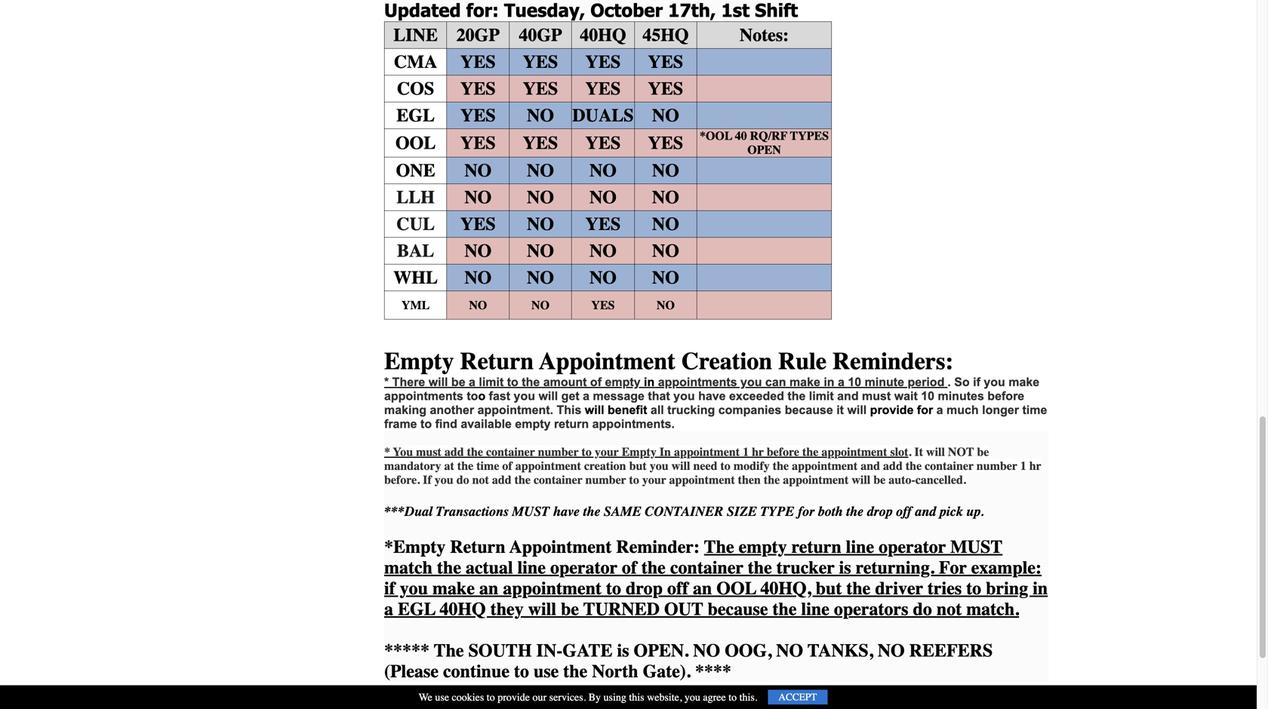 Task type: locate. For each thing, give the bounding box(es) containing it.
will inside fast you will get a message that you have exceeded the limit and must wait 10 minutes before making another appointment.  this
[[539, 390, 558, 403]]

1 inside ".  it will not be mandatory at the time of appointment creation but you will need to modify the appointment and add the container number 1 hr before.  if you do not add the container number to your appointment then the appointment will be auto-cancelled."
[[1020, 459, 1026, 473]]

empty down type
[[739, 537, 787, 558]]

cul
[[397, 214, 435, 235]]

in right bring
[[1033, 579, 1048, 599]]

empty left in
[[622, 445, 657, 459]]

1 vertical spatial appointments
[[384, 390, 463, 403]]

of down available at bottom left
[[502, 459, 512, 473]]

0 horizontal spatial appointments
[[384, 390, 463, 403]]

limit down rule
[[809, 390, 834, 403]]

0 vertical spatial have
[[698, 390, 726, 403]]

your
[[595, 445, 619, 459], [642, 473, 666, 487]]

0 horizontal spatial your
[[595, 445, 619, 459]]

appointment inside the empty return line operator must match the actual line operator of the container the trucker is returning.  for example: if you make an appointment to drop off an ool 40hq, but the driver tries to bring in a egl 40hq they will be turned out because the line operators do not match.
[[503, 579, 602, 599]]

of up the message
[[590, 376, 602, 389]]

appointments up fast you will get a message that you have exceeded the limit and must wait 10 minutes before making another appointment.  this
[[658, 376, 737, 389]]

empty up making
[[384, 348, 454, 376]]

1 horizontal spatial the
[[704, 537, 734, 558]]

0 horizontal spatial but
[[629, 459, 647, 473]]

1 vertical spatial do
[[913, 599, 932, 620]]

operator
[[879, 537, 946, 558], [550, 558, 618, 579]]

1 horizontal spatial ool
[[717, 579, 756, 599]]

line
[[846, 537, 874, 558], [518, 558, 546, 579], [801, 599, 830, 620]]

1 horizontal spatial time
[[1022, 404, 1047, 417]]

have up *empty return appointment reminder:
[[553, 504, 580, 520]]

1 horizontal spatial before
[[988, 390, 1025, 403]]

use inside no oog, no tanks, no reefers (please continue to use the north gate). ****
[[534, 662, 559, 682]]

because
[[785, 404, 833, 417], [708, 599, 768, 620]]

of inside ".  it will not be mandatory at the time of appointment creation but you will need to modify the appointment and add the container number 1 hr before.  if you do not add the container number to your appointment then the appointment will be auto-cancelled."
[[502, 459, 512, 473]]

​yml
[[402, 298, 430, 312]]

if down the *empty
[[384, 579, 395, 599]]

0 vertical spatial off
[[896, 504, 912, 520]]

an up south
[[479, 579, 498, 599]]

of for amount
[[590, 376, 602, 389]]

but left in
[[629, 459, 647, 473]]

1 horizontal spatial must
[[950, 537, 1003, 558]]

1 right not
[[1020, 459, 1026, 473]]

appointment
[[674, 445, 740, 459], [822, 445, 887, 459], [515, 459, 581, 473], [792, 459, 858, 473], [669, 473, 735, 487], [783, 473, 849, 487], [503, 579, 602, 599]]

the down siz​​e
[[704, 537, 734, 558]]

return down transactions
[[450, 537, 506, 558]]

drop down reminder:
[[626, 579, 663, 599]]

slot
[[890, 445, 909, 459]]

the
[[704, 537, 734, 558], [434, 641, 464, 662]]

will benefit all trucking companies because it will provide for
[[585, 404, 937, 417]]

will right the this
[[585, 404, 604, 417]]

agree
[[703, 692, 726, 704]]

0 vertical spatial is
[[839, 558, 851, 579]]

40hq inside the empty return line operator must match the actual line operator of the container the trucker is returning.  for example: if you make an appointment to drop off an ool 40hq, but the driver tries to bring in a egl 40hq they will be turned out because the line operators do not match.
[[440, 599, 486, 620]]

0 horizontal spatial limit
[[479, 376, 504, 389]]

. left it at the bottom
[[909, 445, 912, 459]]

if
[[423, 473, 432, 487]]

provide left 'our'
[[498, 692, 530, 704]]

0 horizontal spatial empty
[[515, 418, 551, 431]]

1 vertical spatial drop
[[626, 579, 663, 599]]

0 horizontal spatial must
[[416, 445, 442, 459]]

0 vertical spatial .
[[948, 376, 951, 389]]

is right trucker
[[839, 558, 851, 579]]

make right can
[[790, 376, 820, 389]]

0 horizontal spatial 10
[[848, 376, 861, 389]]

container down available at bottom left
[[486, 445, 535, 459]]

both
[[818, 504, 843, 520]]

provide
[[870, 404, 914, 417], [498, 692, 530, 704]]

1 vertical spatial return
[[792, 537, 842, 558]]

exceeded
[[729, 390, 784, 403]]

drop
[[867, 504, 893, 520], [626, 579, 663, 599]]

is
[[839, 558, 851, 579], [617, 641, 629, 662]]

1 horizontal spatial number
[[585, 473, 626, 487]]

0 horizontal spatial 40hq
[[440, 599, 486, 620]]

0 vertical spatial empty
[[605, 376, 641, 389]]

add left it at the bottom
[[883, 459, 903, 473]]

before down will benefit all trucking companies because it will provide for
[[767, 445, 799, 459]]

1 vertical spatial time
[[476, 459, 499, 473]]

it
[[915, 445, 923, 459]]

number right not
[[977, 459, 1017, 473]]

services.
[[549, 692, 586, 704]]

1 vertical spatial return
[[450, 537, 506, 558]]

continue
[[443, 662, 510, 682]]

operator up turned
[[550, 558, 618, 579]]

appointments inside .  so if you make appointments to
[[384, 390, 463, 403]]

1 vertical spatial is
[[617, 641, 629, 662]]

40hq left the they
[[440, 599, 486, 620]]

fast you will get a message that you have exceeded the limit and must wait 10 minutes before making another appointment.  this
[[384, 390, 1025, 417]]

2 horizontal spatial in
[[1033, 579, 1048, 599]]

drop down auto-
[[867, 504, 893, 520]]

and inside fast you will get a message that you have exceeded the limit and must wait 10 minutes before making another appointment.  this
[[837, 390, 859, 403]]

. inside ".  it will not be mandatory at the time of appointment creation but you will need to modify the appointment and add the container number 1 hr before.  if you do not add the container number to your appointment then the appointment will be auto-cancelled."
[[909, 445, 912, 459]]

of
[[590, 376, 602, 389], [502, 459, 512, 473], [622, 558, 637, 579]]

*ool
[[700, 129, 732, 143]]

will right the they
[[528, 599, 556, 620]]

not
[[472, 473, 489, 487], [937, 599, 962, 620]]

0 horizontal spatial make
[[433, 579, 475, 599]]

container
[[486, 445, 535, 459], [925, 459, 974, 473], [534, 473, 583, 487], [670, 558, 744, 579]]

and left slot
[[861, 459, 880, 473]]

drop inside the empty return line operator must match the actual line operator of the container the trucker is returning.  for example: if you make an appointment to drop off an ool 40hq, but the driver tries to bring in a egl 40hq they will be turned out because the line operators do not match.
[[626, 579, 663, 599]]

wait
[[894, 390, 918, 403]]

appointment up the message
[[539, 348, 676, 376]]

do down returning.
[[913, 599, 932, 620]]

line
[[394, 25, 438, 46]]

0 vertical spatial use
[[534, 662, 559, 682]]

is right gate
[[617, 641, 629, 662]]

egl down match
[[398, 599, 436, 620]]

2 * from the top
[[384, 445, 390, 459]]

we use cookies to provide our services. by using this website, you agree to this.
[[419, 692, 757, 704]]

0 vertical spatial return
[[554, 418, 589, 431]]

1
[[743, 445, 749, 459], [1020, 459, 1026, 473]]

make inside the empty return line operator must match the actual line operator of the container the trucker is returning.  for example: if you make an appointment to drop off an ool 40hq, but the driver tries to bring in a egl 40hq they will be turned out because the line operators do not match.
[[433, 579, 475, 599]]

0 horizontal spatial open
[[634, 641, 684, 662]]

to inside .  so if you make appointments to
[[467, 390, 478, 403]]

return down the this
[[554, 418, 589, 431]]

for
[[917, 404, 933, 417], [798, 504, 814, 520]]

you up the longer
[[984, 376, 1005, 389]]

off
[[896, 504, 912, 520], [667, 579, 688, 599]]

add down find at the bottom of the page
[[445, 445, 464, 459]]

. inside .  so if you make appointments to
[[948, 376, 951, 389]]

and up it
[[837, 390, 859, 403]]

hr
[[752, 445, 764, 459], [1029, 459, 1041, 473]]

1 vertical spatial limit
[[809, 390, 834, 403]]

an down reminder:
[[693, 579, 712, 599]]

an
[[479, 579, 498, 599], [693, 579, 712, 599]]

you inside .  so if you make appointments to
[[984, 376, 1005, 389]]

1 vertical spatial empty
[[515, 418, 551, 431]]

the right *****
[[434, 641, 464, 662]]

off down auto-
[[896, 504, 912, 520]]

1 horizontal spatial return
[[792, 537, 842, 558]]

you left need
[[650, 459, 669, 473]]

1 horizontal spatial use
[[534, 662, 559, 682]]

must up *empty return appointment reminder:
[[512, 504, 550, 520]]

appointment down the same
[[510, 537, 612, 558]]

40hq,
[[760, 579, 811, 599]]

1 horizontal spatial is
[[839, 558, 851, 579]]

rule
[[778, 348, 827, 376]]

you down the *empty
[[400, 579, 428, 599]]

number down the this
[[538, 445, 579, 459]]

trucker
[[777, 558, 835, 579]]

10 down period
[[921, 390, 935, 403]]

will inside the empty return line operator must match the actual line operator of the container the trucker is returning.  for example: if you make an appointment to drop off an ool 40hq, but the driver tries to bring in a egl 40hq they will be turned out because the line operators do not match.
[[528, 599, 556, 620]]

we
[[419, 692, 432, 704]]

and left pick
[[915, 504, 936, 520]]

0 vertical spatial but
[[629, 459, 647, 473]]

0 vertical spatial the
[[704, 537, 734, 558]]

2 horizontal spatial empty
[[739, 537, 787, 558]]

. left so
[[948, 376, 951, 389]]

you
[[741, 376, 762, 389], [984, 376, 1005, 389], [514, 390, 535, 403], [673, 390, 695, 403], [650, 459, 669, 473], [435, 473, 453, 487], [400, 579, 428, 599], [685, 692, 700, 704]]

.​​
[[981, 504, 984, 520]]

* you must add the container number to your empty in appointment 1 hr before the appointment slot
[[384, 445, 909, 459]]

oog,
[[725, 641, 772, 662]]

do right at
[[456, 473, 469, 487]]

line right trucker
[[846, 537, 874, 558]]

a up it
[[838, 376, 845, 389]]

reefers
[[909, 641, 993, 662]]

1 horizontal spatial off
[[896, 504, 912, 520]]

0 horizontal spatial off
[[667, 579, 688, 599]]

return up fast
[[460, 348, 534, 376]]

add up transactions
[[492, 473, 512, 487]]

can
[[765, 376, 786, 389]]

return
[[460, 348, 534, 376], [450, 537, 506, 558]]

but inside the empty return line operator must match the actual line operator of the container the trucker is returning.  for example: if you make an appointment to drop off an ool 40hq, but the driver tries to bring in a egl 40hq they will be turned out because the line operators do not match.
[[816, 579, 842, 599]]

of for time
[[502, 459, 512, 473]]

0 vertical spatial appointments
[[658, 376, 737, 389]]

1 vertical spatial and
[[861, 459, 880, 473]]

the inside no oog, no tanks, no reefers (please continue to use the north gate). ****
[[563, 662, 588, 682]]

0 horizontal spatial return
[[554, 418, 589, 431]]

be right not
[[977, 445, 989, 459]]

empty return appointment creation rule reminders:
[[384, 348, 954, 376]]

. left the ****
[[684, 641, 689, 662]]

ool up the one
[[396, 133, 436, 154]]

number
[[538, 445, 579, 459], [977, 459, 1017, 473], [585, 473, 626, 487]]

must down minute
[[862, 390, 891, 403]]

2 horizontal spatial of
[[622, 558, 637, 579]]

your inside ".  it will not be mandatory at the time of appointment creation but you will need to modify the appointment and add the container number 1 hr before.  if you do not add the container number to your appointment then the appointment will be auto-cancelled."
[[642, 473, 666, 487]]

empty inside the empty return line operator must match the actual line operator of the container the trucker is returning.  for example: if you make an appointment to drop off an ool 40hq, but the driver tries to bring in a egl 40hq they will be turned out because the line operators do not match.
[[739, 537, 787, 558]]

you right if
[[435, 473, 453, 487]]

* left there
[[384, 376, 389, 389]]

same
[[604, 504, 642, 520]]

in inside the empty return line operator must match the actual line operator of the container the trucker is returning.  for example: if you make an appointment to drop off an ool 40hq, but the driver tries to bring in a egl 40hq they will be turned out because the line operators do not match.
[[1033, 579, 1048, 599]]

1 horizontal spatial have
[[698, 390, 726, 403]]

0 horizontal spatial the
[[434, 641, 464, 662]]

have inside fast you will get a message that you have exceeded the limit and must wait 10 minutes before making another appointment.  this
[[698, 390, 726, 403]]

1 horizontal spatial but
[[816, 579, 842, 599]]

time right the longer
[[1022, 404, 1047, 417]]

0 vertical spatial of
[[590, 376, 602, 389]]

* there will be a limit to the amount of empty in appointments you can make in a 10 minute period
[[384, 376, 945, 389]]

1 horizontal spatial limit
[[809, 390, 834, 403]]

egl
[[397, 105, 435, 126], [398, 599, 436, 620]]

add
[[445, 445, 464, 459], [883, 459, 903, 473], [492, 473, 512, 487]]

notes:
[[740, 25, 789, 46]]

0 horizontal spatial for
[[798, 504, 814, 520]]

do inside ".  it will not be mandatory at the time of appointment creation but you will need to modify the appointment and add the container number 1 hr before.  if you do not add the container number to your appointment then the appointment will be auto-cancelled."
[[456, 473, 469, 487]]

0 vertical spatial egl
[[397, 105, 435, 126]]

0 vertical spatial return
[[460, 348, 534, 376]]

0 vertical spatial open
[[748, 143, 781, 157]]

1 horizontal spatial if
[[973, 376, 981, 389]]

will down "amount"
[[539, 390, 558, 403]]

0 horizontal spatial provide
[[498, 692, 530, 704]]

1 * from the top
[[384, 376, 389, 389]]

our
[[533, 692, 547, 704]]

* left you
[[384, 445, 390, 459]]

0 horizontal spatial before
[[767, 445, 799, 459]]

before inside fast you will get a message that you have exceeded the limit and must wait 10 minutes before making another appointment.  this
[[988, 390, 1025, 403]]

make up the longer
[[1009, 376, 1040, 389]]

north
[[592, 662, 638, 682]]

the inside fast you will get a message that you have exceeded the limit and must wait 10 minutes before making another appointment.  this
[[788, 390, 806, 403]]

1 horizontal spatial an
[[693, 579, 712, 599]]

not up reefers
[[937, 599, 962, 620]]

hr inside ".  it will not be mandatory at the time of appointment creation but you will need to modify the appointment and add the container number 1 hr before.  if you do not add the container number to your appointment then the appointment will be auto-cancelled."
[[1029, 459, 1041, 473]]

will left auto-
[[852, 473, 871, 487]]

a up *****
[[384, 599, 393, 620]]

0 horizontal spatial an
[[479, 579, 498, 599]]

operators
[[834, 599, 909, 620]]

for down wait
[[917, 404, 933, 417]]

1 horizontal spatial 1
[[1020, 459, 1026, 473]]

auto-
[[889, 473, 916, 487]]

for left both
[[798, 504, 814, 520]]

tanks,
[[808, 641, 873, 662]]

this
[[557, 404, 582, 417]]

1 vertical spatial .
[[909, 445, 912, 459]]

0 vertical spatial because
[[785, 404, 833, 417]]

time right at
[[476, 459, 499, 473]]

empty up the message
[[605, 376, 641, 389]]

2 vertical spatial and
[[915, 504, 936, 520]]

reminder:
[[616, 537, 700, 558]]

* for * you must add the container number to your empty in appointment 1 hr before the appointment slot
[[384, 445, 390, 459]]

0 vertical spatial do
[[456, 473, 469, 487]]

0 horizontal spatial empty
[[384, 348, 454, 376]]

llh
[[397, 187, 435, 208]]

time inside ".  it will not be mandatory at the time of appointment creation but you will need to modify the appointment and add the container number 1 hr before.  if you do not add the container number to your appointment then the appointment will be auto-cancelled."
[[476, 459, 499, 473]]

empty inside a much longer time frame to find available empty return appointments.
[[515, 418, 551, 431]]

appointments.
[[592, 418, 675, 431]]

if right so
[[973, 376, 981, 389]]

empty down appointment.
[[515, 418, 551, 431]]

use up 'our'
[[534, 662, 559, 682]]

before up the longer
[[988, 390, 1025, 403]]

get
[[561, 390, 580, 403]]

find
[[435, 418, 457, 431]]

1 vertical spatial off
[[667, 579, 688, 599]]

limit up fast
[[479, 376, 504, 389]]

1 an from the left
[[479, 579, 498, 599]]

use right we
[[435, 692, 449, 704]]

a inside a much longer time frame to find available empty return appointments.
[[937, 404, 943, 417]]

​no
[[652, 187, 679, 208], [527, 214, 554, 235], [652, 214, 679, 235], [465, 268, 492, 288], [527, 268, 554, 288], [590, 268, 617, 288], [652, 268, 679, 288], [469, 298, 487, 312], [531, 298, 550, 312], [657, 298, 675, 312]]

off down reminder:
[[667, 579, 688, 599]]

of inside the empty return line operator must match the actual line operator of the container the trucker is returning.  for example: if you make an appointment to drop off an ool 40hq, but the driver tries to bring in a egl 40hq they will be turned out because the line operators do not match.
[[622, 558, 637, 579]]

1 horizontal spatial do
[[913, 599, 932, 620]]

for for type
[[798, 504, 814, 520]]

1 horizontal spatial empty
[[605, 376, 641, 389]]

appointments down there
[[384, 390, 463, 403]]

. for so
[[948, 376, 951, 389]]

turned
[[583, 599, 660, 620]]

ool inside the empty return line operator must match the actual line operator of the container the trucker is returning.  for example: if you make an appointment to drop off an ool 40hq, but the driver tries to bring in a egl 40hq they will be turned out because the line operators do not match.
[[717, 579, 756, 599]]

in
[[660, 445, 671, 459]]

line right actual
[[518, 558, 546, 579]]

a right get
[[583, 390, 590, 403]]

1 vertical spatial before
[[767, 445, 799, 459]]

1 vertical spatial not
[[937, 599, 962, 620]]

1 vertical spatial appointment
[[510, 537, 612, 558]]

1 vertical spatial 40hq
[[440, 599, 486, 620]]

number up the same
[[585, 473, 626, 487]]

a left much
[[937, 404, 943, 417]]

open up website,
[[634, 641, 684, 662]]

2 horizontal spatial line
[[846, 537, 874, 558]]

empty
[[384, 348, 454, 376], [622, 445, 657, 459]]

0 vertical spatial for
[[917, 404, 933, 417]]

egl down cos
[[397, 105, 435, 126]]

provide down wait
[[870, 404, 914, 417]]

return down both
[[792, 537, 842, 558]]

limit
[[479, 376, 504, 389], [809, 390, 834, 403]]

operator up driver at the bottom right of the page
[[879, 537, 946, 558]]

2 vertical spatial of
[[622, 558, 637, 579]]

in
[[644, 376, 655, 389], [824, 376, 835, 389], [1033, 579, 1048, 599]]

0 vertical spatial *
[[384, 376, 389, 389]]

make right match
[[433, 579, 475, 599]]

1 horizontal spatial 40hq
[[580, 25, 626, 46]]

a much longer time frame to find available empty return appointments.
[[384, 404, 1047, 431]]

1 vertical spatial have
[[553, 504, 580, 520]]

not up transactions
[[472, 473, 489, 487]]

have up a much longer time frame to find available empty return appointments.
[[698, 390, 726, 403]]

transactions
[[436, 504, 509, 520]]

2 vertical spatial .
[[684, 641, 689, 662]]

need
[[693, 459, 718, 473]]

10
[[848, 376, 861, 389], [921, 390, 935, 403]]



Task type: vqa. For each thing, say whether or not it's contained in the screenshot.
will within the empty return line operator must match the actual line operator of the container the trucker is returning.  for example: if you make an appointment to drop off an ool 40hq, but the driver tries to bring in a egl 40hq they will be turned out because the line operators do not match.
yes



Task type: describe. For each thing, give the bounding box(es) containing it.
rq/rf
[[750, 129, 787, 143]]

0 horizontal spatial number
[[538, 445, 579, 459]]

so
[[954, 376, 970, 389]]

to inside a much longer time frame to find available empty return appointments.
[[420, 418, 432, 431]]

​​no
[[652, 241, 679, 261]]

website,
[[647, 692, 682, 704]]

returning.
[[856, 558, 934, 579]]

0 vertical spatial must
[[512, 504, 550, 520]]

they
[[490, 599, 524, 620]]

.  it will not be mandatory at the time of appointment creation but you will need to modify the appointment and add the container number 1 hr before.  if you do not add the container number to your appointment then the appointment will be auto-cancelled.
[[384, 445, 1041, 487]]

match
[[384, 558, 433, 579]]

up
[[966, 504, 981, 520]]

trucking
[[667, 404, 715, 417]]

2 horizontal spatial number
[[977, 459, 1017, 473]]

0 horizontal spatial is
[[617, 641, 629, 662]]

o
[[478, 390, 486, 403]]

* for * there will be a limit to the amount of empty in appointments you can make in a 10 minute period
[[384, 376, 389, 389]]

by
[[589, 692, 601, 704]]

not inside the empty return line operator must match the actual line operator of the container the trucker is returning.  for example: if you make an appointment to drop off an ool 40hq, but the driver tries to bring in a egl 40hq they will be turned out because the line operators do not match.
[[937, 599, 962, 620]]

appointment for reminder:
[[510, 537, 612, 558]]

mandatory
[[384, 459, 441, 473]]

container
[[645, 504, 724, 520]]

limit inside fast you will get a message that you have exceeded the limit and must wait 10 minutes before making another appointment.  this
[[809, 390, 834, 403]]

1 vertical spatial the
[[434, 641, 464, 662]]

there
[[392, 376, 425, 389]]

will right it
[[847, 404, 867, 417]]

will right in
[[672, 459, 690, 473]]

be inside the empty return line operator must match the actual line operator of the container the trucker is returning.  for example: if you make an appointment to drop off an ool 40hq, but the driver tries to bring in a egl 40hq they will be turned out because the line operators do not match.
[[561, 599, 579, 620]]

be up another
[[451, 376, 465, 389]]

one
[[396, 160, 435, 181]]

be left auto-
[[874, 473, 886, 487]]

0 horizontal spatial hr
[[752, 445, 764, 459]]

will right it at the bottom
[[926, 445, 945, 459]]

a inside the empty return line operator must match the actual line operator of the container the trucker is returning.  for example: if you make an appointment to drop off an ool 40hq, but the driver tries to bring in a egl 40hq they will be turned out because the line operators do not match.
[[384, 599, 393, 620]]

available
[[461, 418, 512, 431]]

type
[[761, 504, 794, 520]]

making
[[384, 404, 427, 417]]

before.
[[384, 473, 420, 487]]

0 horizontal spatial operator
[[550, 558, 618, 579]]

duals
[[572, 105, 634, 126]]

container inside the empty return line operator must match the actual line operator of the container the trucker is returning.  for example: if you make an appointment to drop off an ool 40hq, but the driver tries to bring in a egl 40hq they will be turned out because the line operators do not match.
[[670, 558, 744, 579]]

0 vertical spatial 10
[[848, 376, 861, 389]]

driver
[[875, 579, 923, 599]]

***dual
[[384, 504, 433, 520]]

accept button
[[768, 690, 828, 705]]

you up exceeded
[[741, 376, 762, 389]]

1 vertical spatial provide
[[498, 692, 530, 704]]

another
[[430, 404, 474, 417]]

tries
[[928, 579, 962, 599]]

you up trucking
[[673, 390, 695, 403]]

(please
[[384, 662, 439, 682]]

that
[[648, 390, 670, 403]]

open inside *ool 40 rq/rf types open
[[748, 143, 781, 157]]

siz​​e
[[727, 504, 757, 520]]

out
[[664, 599, 703, 620]]

all
[[651, 404, 664, 417]]

fast
[[489, 390, 510, 403]]

minutes
[[938, 390, 984, 403]]

1 horizontal spatial empty
[[622, 445, 657, 459]]

not
[[948, 445, 974, 459]]

cancelled.
[[916, 473, 966, 487]]

gate).
[[643, 662, 691, 682]]

0 horizontal spatial 1
[[743, 445, 749, 459]]

the empty return line operator must match the actual line operator of the container the trucker is returning.  for example: if you make an appointment to drop off an ool 40hq, but the driver tries to bring in a egl 40hq they will be turned out because the line operators do not match.
[[384, 537, 1048, 620]]

.  so if you make appointments to
[[384, 376, 1040, 403]]

and inside ".  it will not be mandatory at the time of appointment creation but you will need to modify the appointment and add the container number 1 hr before.  if you do not add the container number to your appointment then the appointment will be auto-cancelled."
[[861, 459, 880, 473]]

period
[[908, 376, 945, 389]]

egl inside the empty return line operator must match the actual line operator of the container the trucker is returning.  for example: if you make an appointment to drop off an ool 40hq, but the driver tries to bring in a egl 40hq they will be turned out because the line operators do not match.
[[398, 599, 436, 620]]

reminders:
[[833, 348, 954, 376]]

amount
[[543, 376, 587, 389]]

in-
[[536, 641, 563, 662]]

this.
[[739, 692, 757, 704]]

1 horizontal spatial appointments
[[658, 376, 737, 389]]

a inside fast you will get a message that you have exceeded the limit and must wait 10 minutes before making another appointment.  this
[[583, 390, 590, 403]]

minute
[[865, 376, 904, 389]]

much
[[947, 404, 979, 417]]

you up appointment.
[[514, 390, 535, 403]]

0 horizontal spatial add
[[445, 445, 464, 459]]

45hq
[[643, 25, 689, 46]]

0 vertical spatial 40hq
[[580, 25, 626, 46]]

pick
[[940, 504, 963, 520]]

modify
[[734, 459, 770, 473]]

1 horizontal spatial make
[[790, 376, 820, 389]]

must inside the empty return line operator must match the actual line operator of the container the trucker is returning.  for example: if you make an appointment to drop off an ool 40hq, but the driver tries to bring in a egl 40hq they will be turned out because the line operators do not match.
[[950, 537, 1003, 558]]

if inside the empty return line operator must match the actual line operator of the container the trucker is returning.  for example: if you make an appointment to drop off an ool 40hq, but the driver tries to bring in a egl 40hq they will be turned out because the line operators do not match.
[[384, 579, 395, 599]]

using
[[604, 692, 626, 704]]

because inside the empty return line operator must match the actual line operator of the container the trucker is returning.  for example: if you make an appointment to drop off an ool 40hq, but the driver tries to bring in a egl 40hq they will be turned out because the line operators do not match.
[[708, 599, 768, 620]]

off inside the empty return line operator must match the actual line operator of the container the trucker is returning.  for example: if you make an appointment to drop off an ool 40hq, but the driver tries to bring in a egl 40hq they will be turned out because the line operators do not match.
[[667, 579, 688, 599]]

0 horizontal spatial line
[[518, 558, 546, 579]]

***dual transactions must have the same container siz​​e type for both the drop off and pick up .​​
[[384, 504, 984, 520]]

must inside fast you will get a message that you have exceeded the limit and must wait 10 minutes before making another appointment.  this
[[862, 390, 891, 403]]

the inside the empty return line operator must match the actual line operator of the container the trucker is returning.  for example: if you make an appointment to drop off an ool 40hq, but the driver tries to bring in a egl 40hq they will be turned out because the line operators do not match.
[[704, 537, 734, 558]]

20gp
[[456, 25, 500, 46]]

not inside ".  it will not be mandatory at the time of appointment creation but you will need to modify the appointment and add the container number 1 hr before.  if you do not add the container number to your appointment then the appointment will be auto-cancelled."
[[472, 473, 489, 487]]

time inside a much longer time frame to find available empty return appointments.
[[1022, 404, 1047, 417]]

south
[[468, 641, 532, 662]]

will right there
[[429, 376, 448, 389]]

container left creation
[[534, 473, 583, 487]]

2 an from the left
[[693, 579, 712, 599]]

1 horizontal spatial provide
[[870, 404, 914, 417]]

return inside a much longer time frame to find available empty return appointments.
[[554, 418, 589, 431]]

but inside ".  it will not be mandatory at the time of appointment creation but you will need to modify the appointment and add the container number 1 hr before.  if you do not add the container number to your appointment then the appointment will be auto-cancelled."
[[629, 459, 647, 473]]

you inside the empty return line operator must match the actual line operator of the container the trucker is returning.  for example: if you make an appointment to drop off an ool 40hq, but the driver tries to bring in a egl 40hq they will be turned out because the line operators do not match.
[[400, 579, 428, 599]]

creation
[[584, 459, 626, 473]]

no oog, no tanks, no reefers (please continue to use the north gate). ****
[[384, 641, 993, 682]]

​whl
[[394, 268, 438, 288]]

you left agree in the right of the page
[[685, 692, 700, 704]]

return for empty
[[460, 348, 534, 376]]

for for provide
[[917, 404, 933, 417]]

then
[[738, 473, 761, 487]]

1 horizontal spatial drop
[[867, 504, 893, 520]]

appointment.
[[478, 404, 553, 417]]

1 horizontal spatial in
[[824, 376, 835, 389]]

you
[[393, 445, 413, 459]]

cos
[[397, 78, 434, 99]]

appointment for creation
[[539, 348, 676, 376]]

1 horizontal spatial line
[[801, 599, 830, 620]]

10 inside fast you will get a message that you have exceeded the limit and must wait 10 minutes before making another appointment.  this
[[921, 390, 935, 403]]

accept
[[779, 692, 817, 704]]

1 horizontal spatial operator
[[879, 537, 946, 558]]

0 horizontal spatial ool
[[396, 133, 436, 154]]

return inside the empty return line operator must match the actual line operator of the container the trucker is returning.  for example: if you make an appointment to drop off an ool 40hq, but the driver tries to bring in a egl 40hq they will be turned out because the line operators do not match.
[[792, 537, 842, 558]]

container right it at the bottom
[[925, 459, 974, 473]]

longer
[[982, 404, 1019, 417]]

1 vertical spatial use
[[435, 692, 449, 704]]

match.
[[966, 599, 1019, 620]]

at
[[444, 459, 454, 473]]

0 vertical spatial your
[[595, 445, 619, 459]]

0 horizontal spatial .
[[684, 641, 689, 662]]

a up another
[[469, 376, 476, 389]]

types
[[790, 129, 829, 143]]

benefit
[[608, 404, 647, 417]]

example:
[[971, 558, 1042, 579]]

1 horizontal spatial add
[[492, 473, 512, 487]]

for
[[939, 558, 967, 579]]

frame
[[384, 418, 417, 431]]

is inside the empty return line operator must match the actual line operator of the container the trucker is returning.  for example: if you make an appointment to drop off an ool 40hq, but the driver tries to bring in a egl 40hq they will be turned out because the line operators do not match.
[[839, 558, 851, 579]]

return for *empty
[[450, 537, 506, 558]]

1 vertical spatial open
[[634, 641, 684, 662]]

. for it
[[909, 445, 912, 459]]

0 horizontal spatial in
[[644, 376, 655, 389]]

to inside no oog, no tanks, no reefers (please continue to use the north gate). ****
[[514, 662, 529, 682]]

0 vertical spatial limit
[[479, 376, 504, 389]]

if inside .  so if you make appointments to
[[973, 376, 981, 389]]

do inside the empty return line operator must match the actual line operator of the container the trucker is returning.  for example: if you make an appointment to drop off an ool 40hq, but the driver tries to bring in a egl 40hq they will be turned out because the line operators do not match.
[[913, 599, 932, 620]]

2 horizontal spatial add
[[883, 459, 903, 473]]

40
[[735, 129, 747, 143]]

make inside .  so if you make appointments to
[[1009, 376, 1040, 389]]

0 vertical spatial empty
[[384, 348, 454, 376]]

40gp
[[519, 25, 562, 46]]



